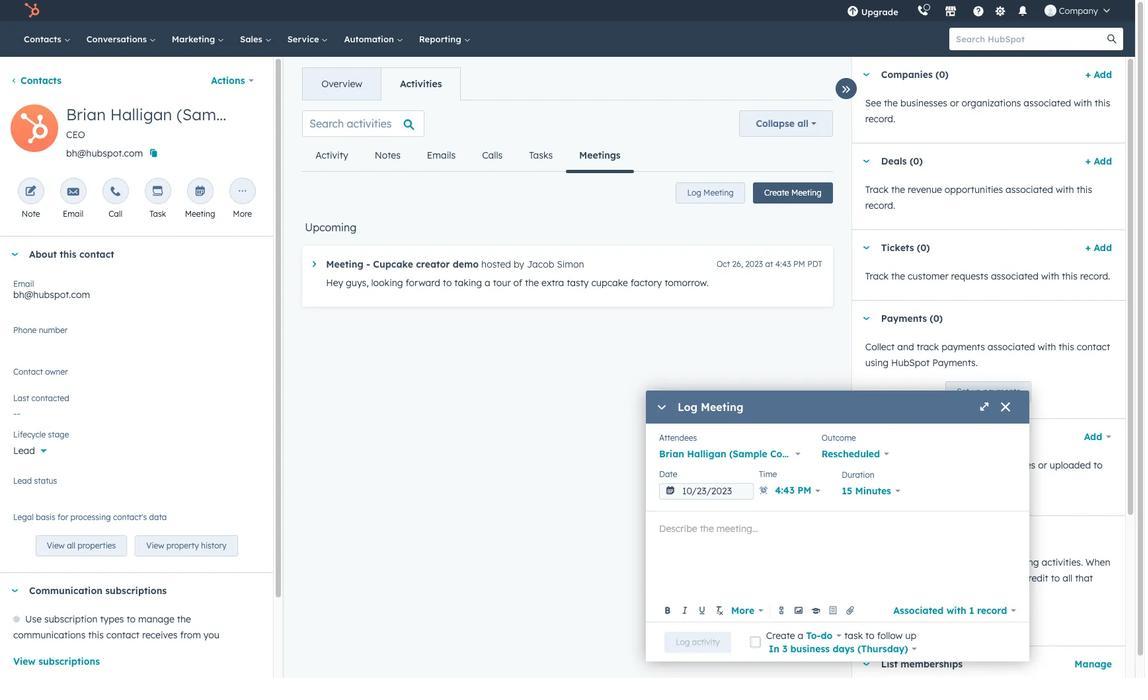 Task type: vqa. For each thing, say whether or not it's contained in the screenshot.
submissions
no



Task type: describe. For each thing, give the bounding box(es) containing it.
create meeting button
[[753, 183, 833, 204]]

attribution report builder button
[[865, 613, 1002, 630]]

caret image for communication
[[11, 590, 19, 593]]

activities.
[[1042, 557, 1083, 569]]

tasty
[[567, 277, 589, 289]]

payments inside collect and track payments associated with this contact using hubspot payments.
[[942, 341, 985, 353]]

created,
[[919, 573, 955, 585]]

email for email
[[63, 209, 84, 219]]

opportunities
[[945, 184, 1003, 196]]

using
[[865, 357, 889, 369]]

builder
[[951, 615, 983, 627]]

attribute contacts created to marketing activities. when a contact is created, hubspot gives credit to all that contact's interactions.
[[865, 557, 1111, 600]]

associated inside see the businesses or organizations associated with this record.
[[1024, 97, 1071, 109]]

0 horizontal spatial contact's
[[113, 512, 147, 522]]

help button
[[967, 0, 990, 21]]

+ for track the customer requests associated with this record.
[[1086, 242, 1091, 254]]

a inside attribute contacts created to marketing activities. when a contact is created, hubspot gives credit to all that contact's interactions.
[[865, 573, 871, 585]]

settings image
[[995, 6, 1007, 18]]

days
[[833, 643, 855, 655]]

contact inside use subscription types to manage the communications this contact receives from you
[[106, 630, 140, 642]]

contact) for brian halligan (sample contact)
[[770, 448, 810, 460]]

hubspot inside collect and track payments associated with this contact using hubspot payments.
[[891, 357, 930, 369]]

or inside see the files attached to your activities or uploaded to this record.
[[1038, 460, 1047, 471]]

(0) for payments (0)
[[930, 313, 943, 325]]

tomorrow.
[[665, 277, 709, 289]]

4:43 inside upcoming feed
[[775, 259, 791, 269]]

lead button
[[13, 438, 260, 460]]

receives
[[142, 630, 178, 642]]

Phone number text field
[[13, 323, 260, 350]]

upgrade
[[861, 7, 898, 17]]

caret image for about
[[11, 253, 19, 256]]

view subscriptions
[[13, 656, 100, 668]]

note image
[[25, 186, 37, 198]]

activity
[[692, 637, 720, 647]]

2023
[[745, 259, 763, 269]]

history
[[201, 541, 227, 551]]

see for see the files attached to your activities or uploaded to this record.
[[865, 460, 881, 471]]

notes button
[[361, 140, 414, 171]]

jacob
[[527, 259, 554, 270]]

15 minutes
[[842, 485, 891, 497]]

tasks button
[[516, 140, 566, 171]]

pm inside popup button
[[798, 485, 812, 497]]

data
[[149, 512, 167, 522]]

contacted
[[31, 393, 69, 403]]

uploaded
[[1050, 460, 1091, 471]]

add for track the revenue opportunities associated with this record.
[[1094, 155, 1112, 167]]

list memberships button
[[852, 647, 1069, 678]]

communication subscriptions
[[29, 585, 167, 597]]

when
[[1086, 557, 1111, 569]]

hubspot link
[[16, 3, 50, 19]]

extra
[[542, 277, 564, 289]]

marketplaces button
[[937, 0, 965, 21]]

the for see the files attached to your activities or uploaded to this record.
[[884, 460, 898, 471]]

subscriptions for view subscriptions
[[38, 656, 100, 668]]

subscriptions for communication subscriptions
[[105, 585, 167, 597]]

to right created
[[983, 557, 992, 569]]

your
[[974, 460, 994, 471]]

0 vertical spatial contacts
[[24, 34, 64, 44]]

brian halligan (sample contact)
[[659, 448, 810, 460]]

view all properties link
[[35, 536, 127, 557]]

brian for brian halligan (sample contact) ceo
[[66, 104, 106, 124]]

1 vertical spatial log meeting
[[678, 401, 744, 414]]

call image
[[110, 186, 121, 198]]

time
[[759, 469, 777, 479]]

track for track the customer requests associated with this record.
[[865, 270, 889, 282]]

or inside see the businesses or organizations associated with this record.
[[950, 97, 959, 109]]

view for view property history
[[146, 541, 164, 551]]

expand dialog image
[[979, 403, 990, 413]]

use
[[25, 614, 42, 626]]

about this contact button
[[0, 237, 260, 272]]

service link
[[279, 21, 336, 57]]

to left your
[[963, 460, 972, 471]]

marketplaces image
[[945, 6, 957, 18]]

contact inside dropdown button
[[79, 249, 114, 261]]

reporting link
[[411, 21, 478, 57]]

(0) for companies (0)
[[936, 69, 949, 81]]

upcoming feed
[[292, 100, 844, 323]]

add for track the customer requests associated with this record.
[[1094, 242, 1112, 254]]

ceo
[[66, 129, 85, 141]]

(0) for deals (0)
[[910, 155, 923, 167]]

number
[[39, 325, 68, 335]]

more inside popup button
[[731, 605, 755, 617]]

automation link
[[336, 21, 411, 57]]

the for track the customer requests associated with this record.
[[891, 270, 905, 282]]

search button
[[1101, 28, 1123, 50]]

associated for requests
[[991, 270, 1039, 282]]

in
[[769, 643, 780, 655]]

reporting
[[419, 34, 464, 44]]

manage
[[138, 614, 174, 626]]

+ add button for track the revenue opportunities associated with this record.
[[1086, 153, 1112, 169]]

contact inside collect and track payments associated with this contact using hubspot payments.
[[1077, 341, 1110, 353]]

legal
[[13, 512, 34, 522]]

-
[[366, 259, 370, 270]]

to inside use subscription types to manage the communications this contact receives from you
[[127, 614, 136, 626]]

1 vertical spatial contacts
[[20, 75, 62, 87]]

manage
[[1075, 659, 1112, 670]]

upcoming
[[305, 221, 357, 234]]

1 horizontal spatial a
[[798, 630, 804, 642]]

search image
[[1108, 34, 1117, 44]]

create meeting
[[764, 188, 822, 198]]

with inside see the businesses or organizations associated with this record.
[[1074, 97, 1092, 109]]

set up payments
[[957, 387, 1021, 397]]

1
[[969, 605, 974, 617]]

view for view subscriptions
[[13, 656, 36, 668]]

do
[[821, 630, 833, 642]]

no
[[13, 372, 26, 384]]

record. inside see the businesses or organizations associated with this record.
[[865, 113, 895, 125]]

notifications image
[[1017, 6, 1029, 18]]

list
[[881, 659, 898, 670]]

note
[[22, 209, 40, 219]]

navigation containing overview
[[302, 67, 461, 101]]

contact
[[13, 367, 43, 377]]

for
[[58, 512, 68, 522]]

created
[[947, 557, 980, 569]]

1 horizontal spatial up
[[971, 387, 981, 397]]

MM/DD/YYYY text field
[[659, 483, 754, 500]]

caret image for payments
[[863, 317, 871, 320]]

create a
[[766, 630, 806, 642]]

this inside use subscription types to manage the communications this contact receives from you
[[88, 630, 104, 642]]

service
[[287, 34, 322, 44]]

view subscriptions button
[[13, 654, 100, 670]]

log for log activity button
[[676, 637, 690, 647]]

caret image inside upcoming feed
[[313, 261, 316, 267]]

Search HubSpot search field
[[950, 28, 1112, 50]]

minutes
[[855, 485, 891, 497]]

activities button
[[381, 68, 461, 100]]

to-do button
[[806, 628, 842, 644]]

log for log meeting button at the right of page
[[687, 188, 701, 198]]

this inside see the files attached to your activities or uploaded to this record.
[[865, 475, 881, 487]]

help image
[[973, 6, 984, 18]]

add button
[[1076, 424, 1112, 450]]

0 vertical spatial contacts link
[[16, 21, 79, 57]]

create for create a
[[766, 630, 795, 642]]

associated for payments
[[988, 341, 1035, 353]]

memberships
[[901, 659, 963, 670]]

calls button
[[469, 140, 516, 171]]

lifecycle stage
[[13, 430, 69, 440]]

upgrade image
[[847, 6, 859, 18]]

guys,
[[346, 277, 369, 289]]

caret image for tickets
[[863, 246, 871, 250]]

halligan for brian halligan (sample contact) ceo
[[110, 104, 172, 124]]

15
[[842, 485, 852, 497]]

you
[[204, 630, 220, 642]]

company
[[1059, 5, 1098, 16]]

notes
[[375, 149, 401, 161]]

attribution report builder
[[865, 615, 983, 627]]

all for collapse
[[798, 118, 809, 130]]

create for create meeting
[[764, 188, 789, 198]]

use subscription types to manage the communications this contact receives from you
[[13, 614, 220, 642]]

1 vertical spatial contacts link
[[11, 75, 62, 87]]

collect and track payments associated with this contact using hubspot payments.
[[865, 341, 1110, 369]]

companies (0)
[[881, 69, 949, 81]]

Last contacted text field
[[13, 401, 260, 423]]

payments
[[881, 313, 927, 325]]

with for collect and track payments associated with this contact using hubspot payments.
[[1038, 341, 1056, 353]]

contacts
[[907, 557, 944, 569]]



Task type: locate. For each thing, give the bounding box(es) containing it.
collect
[[865, 341, 895, 353]]

1 vertical spatial create
[[766, 630, 795, 642]]

4:43 down time
[[775, 485, 795, 497]]

0 vertical spatial pm
[[794, 259, 805, 269]]

2 horizontal spatial view
[[146, 541, 164, 551]]

2 track from the top
[[865, 270, 889, 282]]

track down tickets at the right of the page
[[865, 270, 889, 282]]

caret image inside companies (0) dropdown button
[[863, 73, 871, 76]]

0 vertical spatial +
[[1086, 69, 1091, 81]]

meeting image
[[194, 186, 206, 198]]

contacts link
[[16, 21, 79, 57], [11, 75, 62, 87]]

2 vertical spatial +
[[1086, 242, 1091, 254]]

0 horizontal spatial email
[[13, 279, 34, 289]]

1 vertical spatial halligan
[[687, 448, 726, 460]]

email down about
[[13, 279, 34, 289]]

contact)
[[243, 104, 308, 124], [770, 448, 810, 460]]

associated right opportunities at the right of the page
[[1006, 184, 1053, 196]]

marketing
[[995, 557, 1039, 569]]

rescheduled button
[[822, 445, 889, 464]]

0 vertical spatial log meeting
[[687, 188, 734, 198]]

a down attribute
[[865, 573, 871, 585]]

caret image left communication
[[11, 590, 19, 593]]

about
[[29, 249, 57, 261]]

this inside see the businesses or organizations associated with this record.
[[1095, 97, 1110, 109]]

halligan
[[110, 104, 172, 124], [687, 448, 726, 460]]

associated right organizations
[[1024, 97, 1071, 109]]

view down "for" at the bottom left
[[47, 541, 65, 551]]

lead down lifecycle
[[13, 445, 35, 457]]

2 lead from the top
[[13, 476, 32, 486]]

a inside upcoming feed
[[485, 277, 490, 289]]

view left property
[[146, 541, 164, 551]]

0 horizontal spatial or
[[950, 97, 959, 109]]

the inside track the revenue opportunities associated with this record.
[[891, 184, 905, 196]]

(0) inside tickets (0) dropdown button
[[917, 242, 930, 254]]

log inside log activity button
[[676, 637, 690, 647]]

hubspot inside attribute contacts created to marketing activities. when a contact is created, hubspot gives credit to all that contact's interactions.
[[957, 573, 996, 585]]

last
[[13, 393, 29, 403]]

1 navigation from the top
[[302, 67, 461, 101]]

2 horizontal spatial a
[[865, 573, 871, 585]]

caret image for list
[[863, 663, 871, 666]]

pdt
[[807, 259, 822, 269]]

all right collapse
[[798, 118, 809, 130]]

jacob simon image
[[1045, 5, 1057, 17]]

calling icon image
[[917, 5, 929, 17]]

email inside 'email bh@hubspot.com'
[[13, 279, 34, 289]]

track
[[865, 184, 889, 196], [865, 270, 889, 282]]

associated inside collect and track payments associated with this contact using hubspot payments.
[[988, 341, 1035, 353]]

a
[[485, 277, 490, 289], [865, 573, 871, 585], [798, 630, 804, 642]]

log meeting
[[687, 188, 734, 198], [678, 401, 744, 414]]

task image
[[152, 186, 164, 198]]

record.
[[865, 113, 895, 125], [865, 200, 895, 212], [1080, 270, 1110, 282], [884, 475, 914, 487]]

0 vertical spatial bh@hubspot.com
[[66, 147, 143, 159]]

date
[[659, 470, 677, 479]]

3
[[782, 643, 788, 655]]

(0) for tickets (0)
[[917, 242, 930, 254]]

up
[[971, 387, 981, 397], [905, 630, 917, 642]]

conversations link
[[79, 21, 164, 57]]

0 vertical spatial navigation
[[302, 67, 461, 101]]

brian for brian halligan (sample contact)
[[659, 448, 684, 460]]

(sample for brian halligan (sample contact) ceo
[[177, 104, 238, 124]]

3 + from the top
[[1086, 242, 1091, 254]]

2 4:43 from the top
[[775, 485, 795, 497]]

caret image inside "list memberships" dropdown button
[[863, 663, 871, 666]]

0 vertical spatial see
[[865, 97, 881, 109]]

1 vertical spatial up
[[905, 630, 917, 642]]

subscriptions inside view subscriptions button
[[38, 656, 100, 668]]

1 horizontal spatial all
[[798, 118, 809, 130]]

task to follow up
[[842, 630, 917, 642]]

+ for track the revenue opportunities associated with this record.
[[1086, 155, 1091, 167]]

phone number
[[13, 325, 68, 335]]

close dialog image
[[1000, 403, 1011, 413]]

email down email image
[[63, 209, 84, 219]]

0 vertical spatial a
[[485, 277, 490, 289]]

caret image for companies
[[863, 73, 871, 76]]

contact's up attribution
[[865, 589, 905, 600]]

last contacted
[[13, 393, 69, 403]]

brian
[[66, 104, 106, 124], [659, 448, 684, 460]]

deals
[[881, 155, 907, 167]]

associated with 1 record
[[894, 605, 1007, 617]]

payments up "payments."
[[942, 341, 985, 353]]

caret image left about
[[11, 253, 19, 256]]

contacts link down hubspot link
[[16, 21, 79, 57]]

view for view all properties
[[47, 541, 65, 551]]

add for see the businesses or organizations associated with this record.
[[1094, 69, 1112, 81]]

communication
[[29, 585, 102, 597]]

2 see from the top
[[865, 460, 881, 471]]

1 vertical spatial pm
[[798, 485, 812, 497]]

2 vertical spatial + add button
[[1086, 240, 1112, 256]]

a left to-
[[798, 630, 804, 642]]

2 vertical spatial caret image
[[863, 317, 871, 320]]

0 vertical spatial up
[[971, 387, 981, 397]]

contacts link up "edit" popup button in the top left of the page
[[11, 75, 62, 87]]

0 vertical spatial contact)
[[243, 104, 308, 124]]

pm left the pdt at the right of the page
[[794, 259, 805, 269]]

1 horizontal spatial brian
[[659, 448, 684, 460]]

1 vertical spatial 4:43
[[775, 485, 795, 497]]

(sample inside 'popup button'
[[729, 448, 767, 460]]

brian up ceo
[[66, 104, 106, 124]]

tickets (0)
[[881, 242, 930, 254]]

with inside track the revenue opportunities associated with this record.
[[1056, 184, 1074, 196]]

1 horizontal spatial or
[[1038, 460, 1047, 471]]

track inside track the revenue opportunities associated with this record.
[[865, 184, 889, 196]]

task
[[150, 209, 166, 219]]

(0) inside companies (0) dropdown button
[[936, 69, 949, 81]]

all inside attribute contacts created to marketing activities. when a contact is created, hubspot gives credit to all that contact's interactions.
[[1063, 573, 1073, 585]]

track for track the revenue opportunities associated with this record.
[[865, 184, 889, 196]]

(0) inside payments (0) "dropdown button"
[[930, 313, 943, 325]]

hey guys, looking forward to taking a tour of the extra tasty cupcake factory tomorrow.
[[326, 277, 709, 289]]

caret image down upcoming
[[313, 261, 316, 267]]

attribute
[[865, 557, 904, 569]]

tickets
[[881, 242, 914, 254]]

+ add button for track the customer requests associated with this record.
[[1086, 240, 1112, 256]]

log meeting inside button
[[687, 188, 734, 198]]

tasks
[[529, 149, 553, 161]]

creator
[[416, 259, 450, 270]]

3 + add from the top
[[1086, 242, 1112, 254]]

2 vertical spatial + add
[[1086, 242, 1112, 254]]

associated right requests
[[991, 270, 1039, 282]]

associated for opportunities
[[1006, 184, 1053, 196]]

1 vertical spatial subscriptions
[[38, 656, 100, 668]]

and
[[897, 341, 914, 353]]

brian inside brian halligan (sample contact) 'popup button'
[[659, 448, 684, 460]]

0 vertical spatial track
[[865, 184, 889, 196]]

see for see the businesses or organizations associated with this record.
[[865, 97, 881, 109]]

processing
[[70, 512, 111, 522]]

0 vertical spatial 4:43
[[775, 259, 791, 269]]

menu item
[[908, 0, 910, 21]]

pm left 15 on the right of page
[[798, 485, 812, 497]]

hubspot down created
[[957, 573, 996, 585]]

navigation containing activity
[[302, 140, 634, 173]]

owner up last contacted
[[29, 372, 55, 384]]

0 horizontal spatial up
[[905, 630, 917, 642]]

lead for lead status
[[13, 476, 32, 486]]

sales link
[[232, 21, 279, 57]]

brian down the attendees
[[659, 448, 684, 460]]

caret image
[[863, 160, 871, 163], [863, 246, 871, 250], [11, 253, 19, 256], [11, 590, 19, 593], [863, 663, 871, 666]]

owner
[[45, 367, 68, 377], [29, 372, 55, 384]]

0 horizontal spatial view
[[13, 656, 36, 668]]

the for see the businesses or organizations associated with this record.
[[884, 97, 898, 109]]

at
[[765, 259, 773, 269]]

the right of
[[525, 277, 539, 289]]

demo
[[453, 259, 479, 270]]

contact) for brian halligan (sample contact) ceo
[[243, 104, 308, 124]]

1 vertical spatial navigation
[[302, 140, 634, 173]]

basis
[[36, 512, 55, 522]]

0 horizontal spatial hubspot
[[891, 357, 930, 369]]

associated inside track the revenue opportunities associated with this record.
[[1006, 184, 1053, 196]]

navigation
[[302, 67, 461, 101], [302, 140, 634, 173]]

+ add button for see the businesses or organizations associated with this record.
[[1086, 67, 1112, 83]]

with inside collect and track payments associated with this contact using hubspot payments.
[[1038, 341, 1056, 353]]

0 vertical spatial payments
[[942, 341, 985, 353]]

this inside collect and track payments associated with this contact using hubspot payments.
[[1059, 341, 1074, 353]]

see up minutes
[[865, 460, 881, 471]]

halligan inside brian halligan (sample contact) ceo
[[110, 104, 172, 124]]

2 + add from the top
[[1086, 155, 1112, 167]]

1 vertical spatial payments
[[983, 387, 1021, 397]]

1 vertical spatial email
[[13, 279, 34, 289]]

navigation inside upcoming feed
[[302, 140, 634, 173]]

hubspot down and
[[891, 357, 930, 369]]

contact) inside brian halligan (sample contact) ceo
[[243, 104, 308, 124]]

1 horizontal spatial hubspot
[[957, 573, 996, 585]]

1 see from the top
[[865, 97, 881, 109]]

+
[[1086, 69, 1091, 81], [1086, 155, 1091, 167], [1086, 242, 1091, 254]]

0 vertical spatial log
[[687, 188, 701, 198]]

caret image
[[863, 73, 871, 76], [313, 261, 316, 267], [863, 317, 871, 320]]

looking
[[371, 277, 403, 289]]

+ for see the businesses or organizations associated with this record.
[[1086, 69, 1091, 81]]

menu containing company
[[838, 0, 1119, 21]]

duration
[[842, 470, 875, 480]]

1 vertical spatial hubspot
[[957, 573, 996, 585]]

menu
[[838, 0, 1119, 21]]

1 vertical spatial +
[[1086, 155, 1091, 167]]

more image
[[236, 186, 248, 198]]

activity button
[[302, 140, 361, 171]]

2 horizontal spatial all
[[1063, 573, 1073, 585]]

contact) inside 'popup button'
[[770, 448, 810, 460]]

Search activities search field
[[302, 110, 425, 137]]

this inside dropdown button
[[60, 249, 77, 261]]

emails button
[[414, 140, 469, 171]]

1 horizontal spatial view
[[47, 541, 65, 551]]

or right 'activities' at the bottom right of page
[[1038, 460, 1047, 471]]

the up from
[[177, 614, 191, 626]]

contact) down actions popup button
[[243, 104, 308, 124]]

view property history
[[146, 541, 227, 551]]

1 vertical spatial log
[[678, 401, 698, 414]]

see inside see the businesses or organizations associated with this record.
[[865, 97, 881, 109]]

add inside popup button
[[1084, 431, 1102, 443]]

tour
[[493, 277, 511, 289]]

to-
[[806, 630, 821, 642]]

sales
[[240, 34, 265, 44]]

caret image up collect
[[863, 317, 871, 320]]

the down tickets at the right of the page
[[891, 270, 905, 282]]

caret image left deals
[[863, 160, 871, 163]]

email image
[[67, 186, 79, 198]]

pm inside upcoming feed
[[794, 259, 805, 269]]

0 vertical spatial halligan
[[110, 104, 172, 124]]

lead status
[[13, 476, 57, 486]]

credit
[[1024, 573, 1049, 585]]

up right the set
[[971, 387, 981, 397]]

caret image inside payments (0) "dropdown button"
[[863, 317, 871, 320]]

2 vertical spatial all
[[1063, 573, 1073, 585]]

1 + add button from the top
[[1086, 67, 1112, 83]]

subscriptions up the 'manage' at left bottom
[[105, 585, 167, 597]]

contacts up "edit" popup button in the top left of the page
[[20, 75, 62, 87]]

contact inside attribute contacts created to marketing activities. when a contact is created, hubspot gives credit to all that contact's interactions.
[[874, 573, 907, 585]]

bh@hubspot.com up number
[[13, 289, 90, 301]]

this inside track the revenue opportunities associated with this record.
[[1077, 184, 1092, 196]]

by
[[514, 259, 524, 270]]

1 vertical spatial + add
[[1086, 155, 1112, 167]]

2 navigation from the top
[[302, 140, 634, 173]]

0 horizontal spatial halligan
[[110, 104, 172, 124]]

create
[[764, 188, 789, 198], [766, 630, 795, 642]]

1 vertical spatial + add button
[[1086, 153, 1112, 169]]

0 vertical spatial subscriptions
[[105, 585, 167, 597]]

the for track the revenue opportunities associated with this record.
[[891, 184, 905, 196]]

1 horizontal spatial subscriptions
[[105, 585, 167, 597]]

up down attribution report builder
[[905, 630, 917, 642]]

1 horizontal spatial contact's
[[865, 589, 905, 600]]

contact's left data
[[113, 512, 147, 522]]

0 vertical spatial create
[[764, 188, 789, 198]]

(0) right deals
[[910, 155, 923, 167]]

caret image left tickets at the right of the page
[[863, 246, 871, 250]]

halligan inside 'popup button'
[[687, 448, 726, 460]]

is
[[910, 573, 916, 585]]

record. inside track the revenue opportunities associated with this record.
[[865, 200, 895, 212]]

+ add
[[1086, 69, 1112, 81], [1086, 155, 1112, 167], [1086, 242, 1112, 254]]

caret image inside deals (0) dropdown button
[[863, 160, 871, 163]]

subscriptions inside communication subscriptions dropdown button
[[105, 585, 167, 597]]

see
[[865, 97, 881, 109], [865, 460, 881, 471]]

0 vertical spatial lead
[[13, 445, 35, 457]]

with for track the customer requests associated with this record.
[[1041, 270, 1060, 282]]

see down companies
[[865, 97, 881, 109]]

2 + add button from the top
[[1086, 153, 1112, 169]]

4:43 inside 4:43 pm popup button
[[775, 485, 795, 497]]

(0) up track
[[930, 313, 943, 325]]

1 vertical spatial see
[[865, 460, 881, 471]]

lead
[[13, 445, 35, 457], [13, 476, 32, 486]]

1 horizontal spatial email
[[63, 209, 84, 219]]

1 horizontal spatial more
[[731, 605, 755, 617]]

0 horizontal spatial subscriptions
[[38, 656, 100, 668]]

bh@hubspot.com
[[66, 147, 143, 159], [13, 289, 90, 301]]

the
[[884, 97, 898, 109], [891, 184, 905, 196], [891, 270, 905, 282], [525, 277, 539, 289], [884, 460, 898, 471], [177, 614, 191, 626]]

payments up the close dialog icon
[[983, 387, 1021, 397]]

1 vertical spatial caret image
[[313, 261, 316, 267]]

1 horizontal spatial (sample
[[729, 448, 767, 460]]

(0) up 'businesses' on the top right of page
[[936, 69, 949, 81]]

0 vertical spatial more
[[233, 209, 252, 219]]

owner up contacted
[[45, 367, 68, 377]]

associated down payments (0) "dropdown button"
[[988, 341, 1035, 353]]

2 vertical spatial log
[[676, 637, 690, 647]]

0 vertical spatial (sample
[[177, 104, 238, 124]]

all for view
[[67, 541, 75, 551]]

the inside see the businesses or organizations associated with this record.
[[884, 97, 898, 109]]

view down communications
[[13, 656, 36, 668]]

subscriptions down communications
[[38, 656, 100, 668]]

1 horizontal spatial halligan
[[687, 448, 726, 460]]

contact's
[[113, 512, 147, 522], [865, 589, 905, 600]]

email for email bh@hubspot.com
[[13, 279, 34, 289]]

1 4:43 from the top
[[775, 259, 791, 269]]

(0) inside deals (0) dropdown button
[[910, 155, 923, 167]]

contact's inside attribute contacts created to marketing activities. when a contact is created, hubspot gives credit to all that contact's interactions.
[[865, 589, 905, 600]]

the inside see the files attached to your activities or uploaded to this record.
[[884, 460, 898, 471]]

1 vertical spatial (sample
[[729, 448, 767, 460]]

caret image inside communication subscriptions dropdown button
[[11, 590, 19, 593]]

all left 'that' on the right of page
[[1063, 573, 1073, 585]]

2 + from the top
[[1086, 155, 1091, 167]]

1 track from the top
[[865, 184, 889, 196]]

0 vertical spatial contact's
[[113, 512, 147, 522]]

0 vertical spatial email
[[63, 209, 84, 219]]

0 horizontal spatial a
[[485, 277, 490, 289]]

lead inside popup button
[[13, 445, 35, 457]]

(sample for brian halligan (sample contact)
[[729, 448, 767, 460]]

1 + add from the top
[[1086, 69, 1112, 81]]

all inside popup button
[[798, 118, 809, 130]]

that
[[1075, 573, 1093, 585]]

all left properties
[[67, 541, 75, 551]]

the down companies
[[884, 97, 898, 109]]

+ add for see the businesses or organizations associated with this record.
[[1086, 69, 1112, 81]]

log meeting button
[[676, 183, 745, 204]]

1 vertical spatial brian
[[659, 448, 684, 460]]

lead left the 'status'
[[13, 476, 32, 486]]

1 vertical spatial all
[[67, 541, 75, 551]]

1 vertical spatial a
[[865, 573, 871, 585]]

associated with 1 record button
[[894, 601, 1016, 620]]

0 horizontal spatial brian
[[66, 104, 106, 124]]

1 vertical spatial contact)
[[770, 448, 810, 460]]

0 horizontal spatial (sample
[[177, 104, 238, 124]]

to
[[443, 277, 452, 289], [963, 460, 972, 471], [1094, 460, 1103, 471], [983, 557, 992, 569], [1051, 573, 1060, 585], [127, 614, 136, 626], [866, 630, 875, 642]]

4:43 pm
[[775, 485, 812, 497]]

requests
[[951, 270, 989, 282]]

brian inside brian halligan (sample contact) ceo
[[66, 104, 106, 124]]

(sample down actions
[[177, 104, 238, 124]]

bh@hubspot.com down ceo
[[66, 147, 143, 159]]

0 horizontal spatial contact)
[[243, 104, 308, 124]]

0 vertical spatial + add button
[[1086, 67, 1112, 83]]

0 vertical spatial hubspot
[[891, 357, 930, 369]]

revenue
[[908, 184, 942, 196]]

about this contact
[[29, 249, 114, 261]]

to down activities.
[[1051, 573, 1060, 585]]

caret image left companies
[[863, 73, 871, 76]]

1 vertical spatial contact's
[[865, 589, 905, 600]]

company button
[[1037, 0, 1118, 21]]

1 vertical spatial track
[[865, 270, 889, 282]]

+ add for track the customer requests associated with this record.
[[1086, 242, 1112, 254]]

0 vertical spatial caret image
[[863, 73, 871, 76]]

to inside upcoming feed
[[443, 277, 452, 289]]

create inside create meeting button
[[764, 188, 789, 198]]

record. inside see the files attached to your activities or uploaded to this record.
[[884, 475, 914, 487]]

to right 'task'
[[866, 630, 875, 642]]

minimize dialog image
[[657, 403, 667, 413]]

view inside button
[[13, 656, 36, 668]]

or right 'businesses' on the top right of page
[[950, 97, 959, 109]]

(sample inside brian halligan (sample contact) ceo
[[177, 104, 238, 124]]

3 + add button from the top
[[1086, 240, 1112, 256]]

2 vertical spatial a
[[798, 630, 804, 642]]

4:43 right at
[[775, 259, 791, 269]]

with for track the revenue opportunities associated with this record.
[[1056, 184, 1074, 196]]

0 vertical spatial + add
[[1086, 69, 1112, 81]]

0 horizontal spatial all
[[67, 541, 75, 551]]

contact) up time
[[770, 448, 810, 460]]

the left revenue in the right top of the page
[[891, 184, 905, 196]]

log inside log meeting button
[[687, 188, 701, 198]]

properties
[[78, 541, 116, 551]]

0 horizontal spatial more
[[233, 209, 252, 219]]

companies (0) button
[[852, 57, 1080, 93]]

record
[[977, 605, 1007, 617]]

0 vertical spatial brian
[[66, 104, 106, 124]]

the inside upcoming feed
[[525, 277, 539, 289]]

cupcake
[[373, 259, 413, 270]]

to right 'types'
[[127, 614, 136, 626]]

contacts down hubspot link
[[24, 34, 64, 44]]

1 vertical spatial lead
[[13, 476, 32, 486]]

business
[[790, 643, 830, 655]]

call
[[109, 209, 122, 219]]

track down deals
[[865, 184, 889, 196]]

caret image down (thursday)
[[863, 663, 871, 666]]

the left files
[[884, 460, 898, 471]]

the inside use subscription types to manage the communications this contact receives from you
[[177, 614, 191, 626]]

with inside popup button
[[947, 605, 967, 617]]

lead for lead
[[13, 445, 35, 457]]

emails
[[427, 149, 456, 161]]

1 horizontal spatial contact)
[[770, 448, 810, 460]]

caret image for deals
[[863, 160, 871, 163]]

log activity
[[676, 637, 720, 647]]

1 vertical spatial or
[[1038, 460, 1047, 471]]

log activity button
[[665, 632, 731, 653]]

hubspot image
[[24, 3, 40, 19]]

1 vertical spatial bh@hubspot.com
[[13, 289, 90, 301]]

(sample up time
[[729, 448, 767, 460]]

+ add for track the revenue opportunities associated with this record.
[[1086, 155, 1112, 167]]

halligan for brian halligan (sample contact)
[[687, 448, 726, 460]]

caret image inside about this contact dropdown button
[[11, 253, 19, 256]]

caret image inside tickets (0) dropdown button
[[863, 246, 871, 250]]

see inside see the files attached to your activities or uploaded to this record.
[[865, 460, 881, 471]]

1 lead from the top
[[13, 445, 35, 457]]

communications
[[13, 630, 86, 642]]

(0) right tickets at the right of the page
[[917, 242, 930, 254]]

to right uploaded
[[1094, 460, 1103, 471]]

1 + from the top
[[1086, 69, 1091, 81]]

0 vertical spatial all
[[798, 118, 809, 130]]

collapse
[[756, 118, 795, 130]]

subscriptions
[[105, 585, 167, 597], [38, 656, 100, 668]]

associated
[[894, 605, 944, 617]]

to down meeting - cupcake creator demo hosted by jacob simon
[[443, 277, 452, 289]]

activity
[[316, 149, 348, 161]]

0 vertical spatial or
[[950, 97, 959, 109]]

a left tour
[[485, 277, 490, 289]]

1 vertical spatial more
[[731, 605, 755, 617]]



